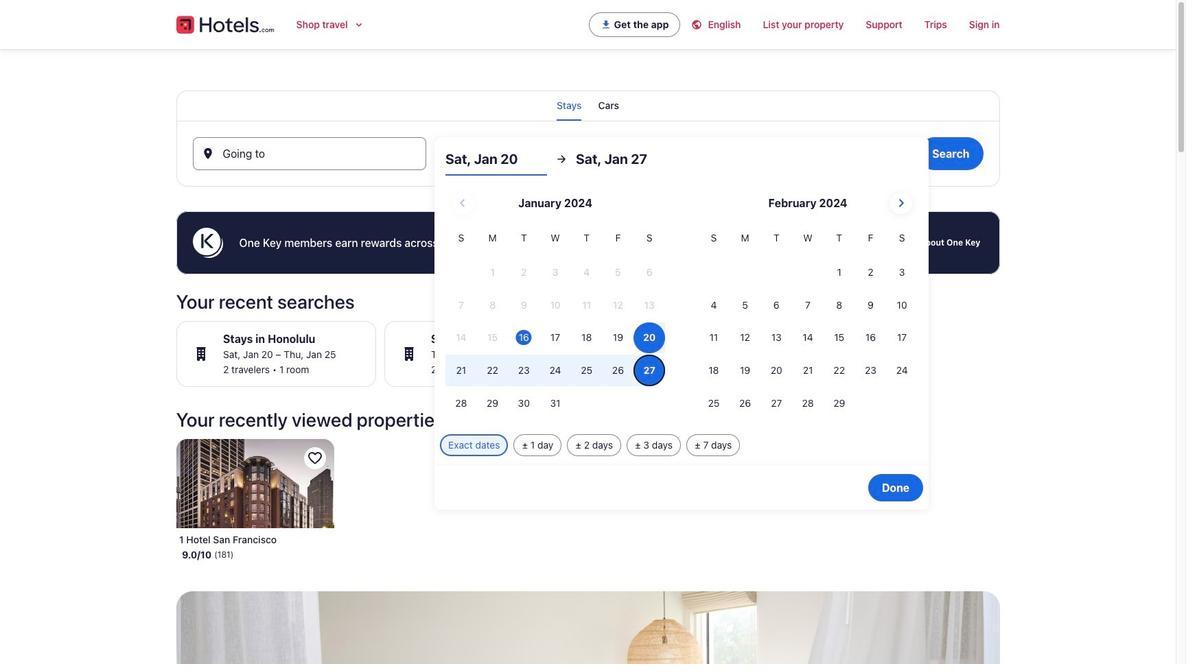 Task type: describe. For each thing, give the bounding box(es) containing it.
next month image
[[893, 195, 909, 211]]

Save 1 Hotel San Francisco to a trip checkbox
[[304, 448, 326, 470]]

february 2024 element
[[698, 231, 918, 421]]

january 2024 element
[[446, 231, 665, 421]]

download the app button image
[[601, 19, 611, 30]]

2 stays image from the left
[[401, 346, 417, 363]]

exterior image
[[176, 439, 334, 528]]

hotels logo image
[[176, 14, 274, 36]]

previous month image
[[454, 195, 471, 211]]



Task type: locate. For each thing, give the bounding box(es) containing it.
main content
[[0, 49, 1176, 665]]

application
[[446, 187, 918, 421]]

tab list
[[176, 91, 1000, 121]]

1 horizontal spatial stays image
[[401, 346, 417, 363]]

stays image
[[193, 346, 209, 363], [401, 346, 417, 363]]

1 stays image from the left
[[193, 346, 209, 363]]

small image
[[692, 19, 708, 30]]

0 horizontal spatial stays image
[[193, 346, 209, 363]]

shop travel image
[[353, 19, 364, 30]]

today element
[[516, 331, 532, 346]]

directional image
[[555, 153, 568, 165]]



Task type: vqa. For each thing, say whether or not it's contained in the screenshot.
exterior image
yes



